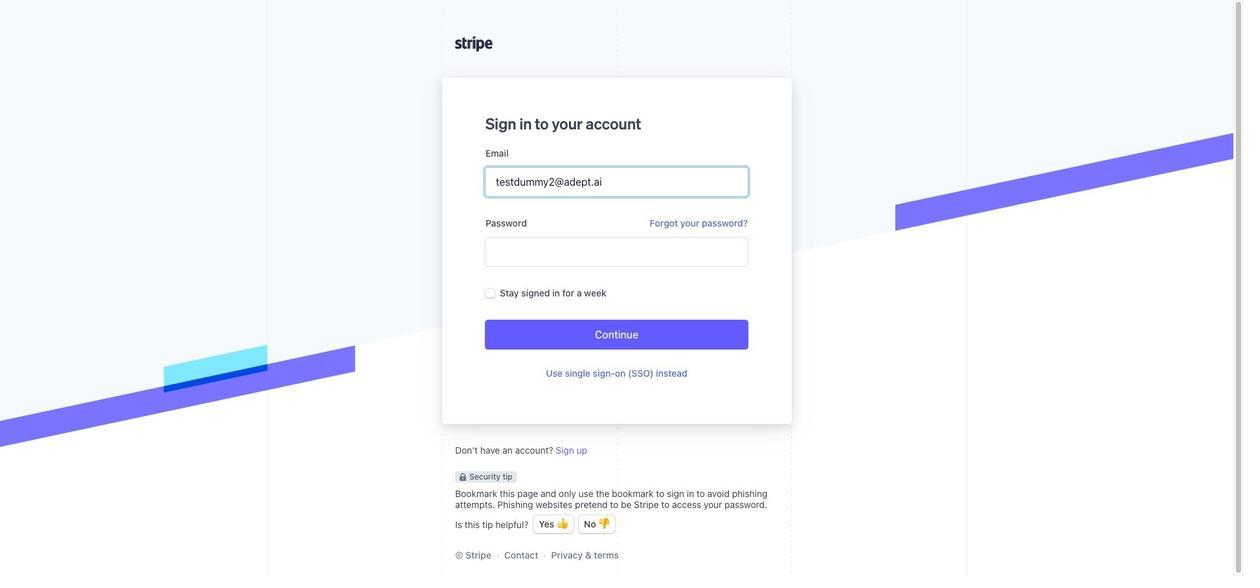 Task type: locate. For each thing, give the bounding box(es) containing it.
password input password field
[[486, 238, 748, 266]]



Task type: describe. For each thing, give the bounding box(es) containing it.
email input email field
[[486, 168, 748, 196]]

stripe image
[[455, 36, 493, 52]]



Task type: vqa. For each thing, say whether or not it's contained in the screenshot.
stripe image
yes



